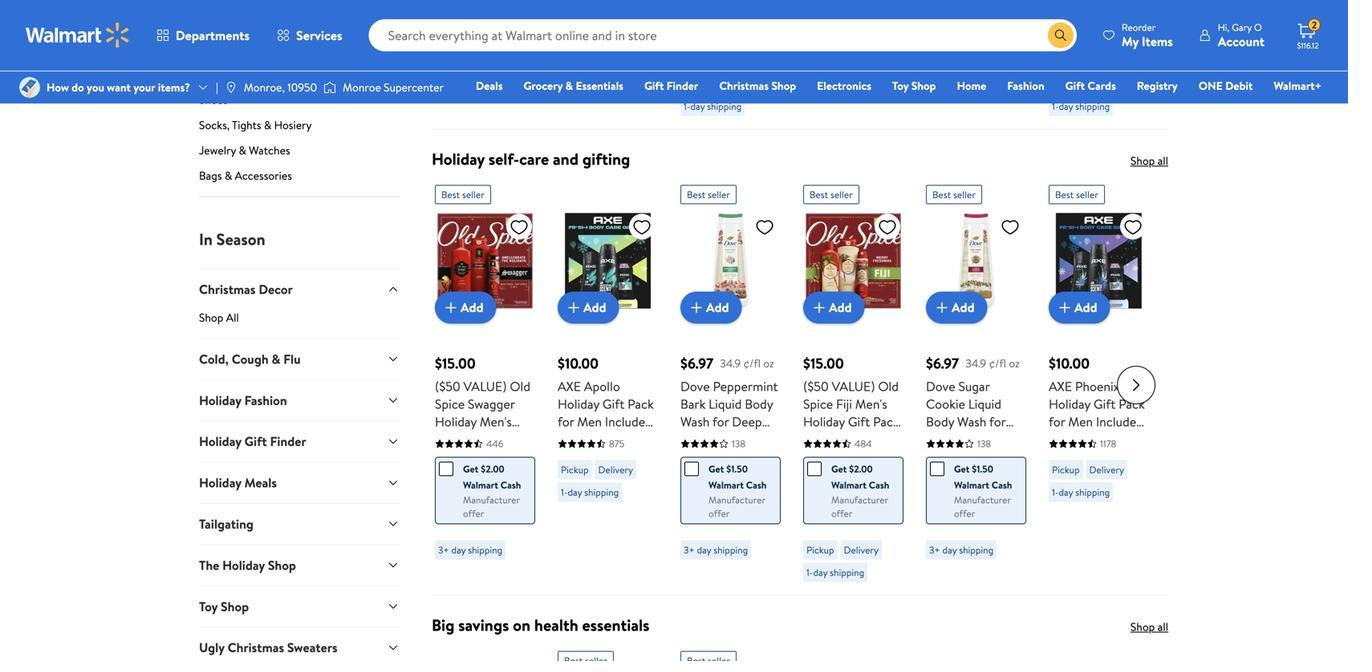 Task type: vqa. For each thing, say whether or not it's contained in the screenshot.
bottommost Fashion
yes



Task type: describe. For each thing, give the bounding box(es) containing it.
holiday inside $10.00 axe apollo holiday gift pack for men includes sage & cedarwood body spray, antiperspirant deodorant stick & body wash, 3 count
[[558, 395, 600, 413]]

offer for $6.97 34.9 ¢/fl oz dove sugar cookie liquid body wash for deep nourishment holiday treats limited edition, 20 oz
[[954, 507, 975, 520]]

want
[[107, 79, 131, 95]]

boys link
[[199, 41, 400, 63]]

get $2.00 walmart cash walmart plus, element for $15.00 ($50 value) old spice swagger holiday men's gift pack with body wash, dry spray, and 2in1 shampoo and conditioner
[[439, 461, 522, 493]]

34.9 for peppermint
[[720, 356, 741, 371]]

& right tights
[[264, 117, 271, 133]]

services button
[[263, 16, 356, 55]]

rosemary
[[1049, 448, 1104, 466]]

1- down spray at bottom right
[[807, 566, 813, 579]]

holiday gift finder button
[[199, 421, 400, 462]]

men for $10.00 axe phoenix holiday gift pack for men includes crushed mint & rosemary body spray, antiperspirant stick & body wash, 3 count
[[1069, 413, 1093, 431]]

add to favorites list, axe apollo holiday gift pack for men includes sage & cedarwood body spray, antiperspirant deodorant stick & body wash, 3 count image
[[632, 217, 652, 237]]

3+ for $6.97 34.9 ¢/fl oz dove sugar cookie liquid body wash for deep nourishment holiday treats limited edition, 20 oz
[[929, 543, 940, 557]]

toy inside dropdown button
[[199, 598, 218, 615]]

1-day shipping down gift cards
[[1052, 99, 1110, 113]]

delivery down 1178
[[1090, 463, 1124, 477]]

bags & accessories link
[[199, 168, 400, 196]]

decor
[[259, 281, 293, 298]]

apollo
[[584, 378, 620, 395]]

1- down the gift cards link
[[1052, 99, 1059, 113]]

limited for dove peppermint bark liquid body wash for deep nourishment holiday treats limited edition, 20 oz
[[681, 466, 722, 483]]

3+ day shipping for $15.00 ($50 value) old spice swagger holiday men's gift pack with body wash, dry spray, and 2in1 shampoo and conditioner
[[438, 543, 503, 557]]

and down 484
[[870, 483, 890, 501]]

484
[[855, 437, 872, 451]]

$15.00 for $15.00 ($50 value) old spice swagger holiday men's gift pack with body wash, dry spray, and 2in1 shampoo and conditioner
[[435, 353, 476, 374]]

pickup down spray at bottom right
[[807, 543, 834, 557]]

men for $10.00 axe apollo holiday gift pack for men includes sage & cedarwood body spray, antiperspirant deodorant stick & body wash, 3 count
[[577, 413, 602, 431]]

wash, inside $10.00 axe apollo holiday gift pack for men includes sage & cedarwood body spray, antiperspirant deodorant stick & body wash, 3 count
[[601, 519, 633, 536]]

pack inside $15.00 ($50 value) old spice swagger holiday men's gift pack with body wash, dry spray, and 2in1 shampoo and conditioner
[[460, 431, 486, 448]]

shop all for holiday self-care and gifting
[[1131, 153, 1169, 168]]

axe apollo holiday gift pack for men includes sage & cedarwood body spray, antiperspirant deodorant stick & body wash, 3 count image
[[558, 211, 658, 311]]

holiday self-care and gifting
[[432, 148, 630, 170]]

reorder my items
[[1122, 20, 1173, 50]]

phoenix
[[1075, 378, 1120, 395]]

peppermint
[[713, 378, 778, 395]]

shampoo inside '$15.00 ($50 value) old spice fiji men's holiday gift pack with 2in1 shampoo and conditioner, body wash,  and aluminum free spray'
[[803, 448, 855, 466]]

seller for $6.97 34.9 ¢/fl oz dove sugar cookie liquid body wash for deep nourishment holiday treats limited edition, 20 oz
[[953, 188, 976, 201]]

$116.12
[[1297, 40, 1319, 51]]

3+ for $6.97 34.9 ¢/fl oz dove peppermint bark liquid body wash for deep nourishment holiday treats limited edition, 20 oz
[[684, 543, 695, 557]]

pickup down crushed
[[1052, 463, 1080, 477]]

875
[[609, 437, 625, 451]]

delivery down walmart site-wide search field
[[721, 77, 756, 91]]

wash for cookie
[[958, 413, 987, 431]]

best seller for $15.00 ($50 value) old spice swagger holiday men's gift pack with body wash, dry spray, and 2in1 shampoo and conditioner
[[441, 188, 485, 201]]

5 seller from the left
[[1076, 188, 1099, 201]]

¢/fl for peppermint
[[744, 356, 761, 371]]

deep for cookie
[[926, 431, 956, 448]]

1-day shipping up deodorant
[[561, 485, 619, 499]]

walmart+
[[1274, 78, 1322, 94]]

add for $15.00 ($50 value) old spice swagger holiday men's gift pack with body wash, dry spray, and 2in1 shampoo and conditioner
[[461, 299, 484, 316]]

$2.00 for $15.00 ($50 value) old spice swagger holiday men's gift pack with body wash, dry spray, and 2in1 shampoo and conditioner
[[481, 462, 505, 476]]

christmas for christmas decor
[[199, 281, 256, 298]]

men's inside '$15.00 ($50 value) old spice fiji men's holiday gift pack with 2in1 shampoo and conditioner, body wash,  and aluminum free spray'
[[855, 395, 888, 413]]

next slide for product carousel list image
[[1117, 366, 1156, 404]]

socks,
[[199, 117, 230, 133]]

services
[[296, 26, 342, 44]]

& right mint
[[1127, 431, 1136, 448]]

1- up deodorant
[[561, 485, 568, 499]]

pickup left cards
[[1052, 77, 1080, 91]]

gift cards
[[1066, 78, 1116, 94]]

baby link
[[199, 67, 400, 89]]

in
[[199, 228, 213, 250]]

do
[[72, 79, 84, 95]]

6 add from the left
[[1075, 299, 1098, 316]]

get $1.50 walmart cash walmart plus, element for dove peppermint bark liquid body wash for deep nourishment holiday treats limited edition, 20 oz
[[685, 461, 767, 493]]

delivery up deals
[[476, 36, 510, 50]]

holiday inside $15.00 ($50 value) old spice swagger holiday men's gift pack with body wash, dry spray, and 2in1 shampoo and conditioner
[[435, 413, 477, 431]]

2 vertical spatial christmas
[[228, 639, 284, 657]]

you
[[87, 79, 104, 95]]

liquid for peppermint
[[709, 395, 742, 413]]

2
[[1312, 18, 1317, 32]]

seller for $15.00 ($50 value) old spice swagger holiday men's gift pack with body wash, dry spray, and 2in1 shampoo and conditioner
[[462, 188, 485, 201]]

138 for cookie
[[978, 437, 991, 451]]

aluminum
[[803, 501, 860, 519]]

girls link
[[199, 16, 400, 38]]

& right jewelry at the top of the page
[[239, 142, 246, 158]]

holiday meals
[[199, 474, 277, 492]]

1178
[[1100, 437, 1117, 451]]

hi,
[[1218, 20, 1230, 34]]

electronics
[[817, 78, 872, 94]]

savings
[[458, 614, 509, 636]]

all
[[226, 310, 239, 325]]

dove peppermint bark liquid body wash for deep nourishment holiday treats limited edition, 20 oz image
[[681, 211, 781, 311]]

finder inside gift finder link
[[667, 78, 699, 94]]

girls
[[199, 16, 221, 32]]

value) for $15.00 ($50 value) old spice swagger holiday men's gift pack with body wash, dry spray, and 2in1 shampoo and conditioner
[[464, 378, 507, 395]]

delivery down 875 on the left
[[598, 463, 633, 477]]

shop inside dropdown button
[[268, 557, 296, 574]]

dove for cookie
[[926, 378, 956, 395]]

shop all for big savings on health essentials
[[1131, 619, 1169, 635]]

138 for bark
[[732, 437, 746, 451]]

bark
[[681, 395, 706, 413]]

1- down "rosemary"
[[1052, 485, 1059, 499]]

get for $6.97 34.9 ¢/fl oz dove sugar cookie liquid body wash for deep nourishment holiday treats limited edition, 20 oz
[[954, 462, 970, 476]]

add to favorites list, axe phoenix holiday gift pack for men includes crushed mint & rosemary body spray, antiperspirant stick & body wash, 3 count image
[[1124, 217, 1143, 237]]

swagger
[[468, 395, 515, 413]]

wash, inside '$15.00 ($50 value) old spice fiji men's holiday gift pack with 2in1 shampoo and conditioner, body wash,  and aluminum free spray'
[[835, 483, 867, 501]]

shop inside dropdown button
[[221, 598, 249, 615]]

the holiday shop button
[[199, 544, 400, 586]]

1-day shipping up deals link at top
[[438, 59, 496, 72]]

christmas decor button
[[199, 268, 400, 310]]

walmart for $15.00 ($50 value) old spice swagger holiday men's gift pack with body wash, dry spray, and 2in1 shampoo and conditioner
[[463, 478, 498, 492]]

shampoo inside $15.00 ($50 value) old spice swagger holiday men's gift pack with body wash, dry spray, and 2in1 shampoo and conditioner
[[435, 483, 487, 501]]

gift inside dropdown button
[[245, 433, 267, 450]]

meals
[[245, 474, 277, 492]]

mint
[[1099, 431, 1124, 448]]

3+ for $15.00 ($50 value) old spice swagger holiday men's gift pack with body wash, dry spray, and 2in1 shampoo and conditioner
[[438, 543, 449, 557]]

cedarwood
[[558, 448, 622, 466]]

gift inside '$15.00 ($50 value) old spice fiji men's holiday gift pack with 2in1 shampoo and conditioner, body wash,  and aluminum free spray'
[[848, 413, 870, 431]]

 image for monroe, 10950
[[225, 81, 237, 94]]

one
[[1199, 78, 1223, 94]]

deals link
[[469, 77, 510, 94]]

1- down gift finder
[[684, 99, 691, 113]]

get $1.50 walmart cash for dove peppermint bark liquid body wash for deep nourishment holiday treats limited edition, 20 oz
[[709, 462, 767, 492]]

shop all
[[199, 310, 239, 325]]

|
[[216, 79, 218, 95]]

how do you want your items?
[[47, 79, 190, 95]]

monroe supercenter
[[343, 79, 444, 95]]

get $2.00 walmart cash for $15.00 ($50 value) old spice fiji men's holiday gift pack with 2in1 shampoo and conditioner, body wash,  and aluminum free spray
[[831, 462, 890, 492]]

debit
[[1226, 78, 1253, 94]]

conditioner,
[[803, 466, 873, 483]]

electronics link
[[810, 77, 879, 94]]

add to cart image for $6.97
[[933, 298, 952, 317]]

monroe
[[343, 79, 381, 95]]

stick for $10.00 axe phoenix holiday gift pack for men includes crushed mint & rosemary body spray, antiperspirant stick & body wash, 3 count
[[1049, 501, 1076, 519]]

gift finder
[[644, 78, 699, 94]]

the
[[199, 557, 219, 574]]

1- inside the product 'group'
[[438, 59, 445, 72]]

flu
[[283, 350, 301, 368]]

$6.97 34.9 ¢/fl oz dove sugar cookie liquid body wash for deep nourishment holiday treats limited edition, 20 oz
[[926, 353, 1020, 519]]

3 for $10.00 axe phoenix holiday gift pack for men includes crushed mint & rosemary body spray, antiperspirant stick & body wash, 3 count
[[1084, 519, 1091, 536]]

1-day shipping down "rosemary"
[[1052, 485, 1110, 499]]

20 for dove peppermint bark liquid body wash for deep nourishment holiday treats limited edition, 20 oz
[[681, 483, 695, 501]]

dove for bark
[[681, 378, 710, 395]]

holiday fashion
[[199, 392, 287, 409]]

walmart+ link
[[1267, 77, 1329, 94]]

liquid for sugar
[[969, 395, 1002, 413]]

ugly christmas sweaters button
[[199, 627, 400, 661]]

for inside $10.00 axe phoenix holiday gift pack for men includes crushed mint & rosemary body spray, antiperspirant stick & body wash, 3 count
[[1049, 413, 1065, 431]]

& down "rosemary"
[[1079, 501, 1088, 519]]

shop all link for essentials
[[1131, 619, 1169, 635]]

and up the 'free'
[[858, 448, 878, 466]]

pack inside '$15.00 ($50 value) old spice fiji men's holiday gift pack with 2in1 shampoo and conditioner, body wash,  and aluminum free spray'
[[873, 413, 899, 431]]

add button for $15.00 ($50 value) old spice fiji men's holiday gift pack with 2in1 shampoo and conditioner, body wash,  and aluminum free spray
[[803, 292, 865, 324]]

watches
[[249, 142, 290, 158]]

best seller for $6.97 34.9 ¢/fl oz dove sugar cookie liquid body wash for deep nourishment holiday treats limited edition, 20 oz
[[933, 188, 976, 201]]

best seller for $15.00 ($50 value) old spice fiji men's holiday gift pack with 2in1 shampoo and conditioner, body wash,  and aluminum free spray
[[810, 188, 853, 201]]

bags & accessories
[[199, 168, 292, 183]]

5 best seller from the left
[[1055, 188, 1099, 201]]

$1.50 for dove peppermint bark liquid body wash for deep nourishment holiday treats limited edition, 20 oz
[[727, 462, 748, 476]]

& right sage
[[588, 431, 596, 448]]

hosiery
[[274, 117, 312, 133]]

registry
[[1137, 78, 1178, 94]]

accessories
[[235, 168, 292, 183]]

tailgating
[[199, 515, 254, 533]]

with for $15.00 ($50 value) old spice swagger holiday men's gift pack with body wash, dry spray, and 2in1 shampoo and conditioner
[[489, 431, 513, 448]]

toy shop inside toy shop dropdown button
[[199, 598, 249, 615]]

shoes
[[199, 92, 228, 108]]

holiday meals button
[[199, 462, 400, 503]]

big
[[432, 614, 455, 636]]

cold, cough & flu button
[[199, 338, 400, 379]]

$10.00 axe phoenix holiday gift pack for men includes crushed mint & rosemary body spray, antiperspirant stick & body wash, 3 count
[[1049, 353, 1145, 536]]

gifting
[[583, 148, 630, 170]]

gift inside $15.00 ($50 value) old spice swagger holiday men's gift pack with body wash, dry spray, and 2in1 shampoo and conditioner
[[435, 431, 457, 448]]

home
[[957, 78, 987, 94]]

gift inside $10.00 axe phoenix holiday gift pack for men includes crushed mint & rosemary body spray, antiperspirant stick & body wash, 3 count
[[1094, 395, 1116, 413]]

antiperspirant inside $10.00 axe phoenix holiday gift pack for men includes crushed mint & rosemary body spray, antiperspirant stick & body wash, 3 count
[[1049, 483, 1129, 501]]

jewelry & watches link
[[199, 142, 400, 165]]

& right bags
[[225, 168, 232, 183]]

pack inside $10.00 axe apollo holiday gift pack for men includes sage & cedarwood body spray, antiperspirant deodorant stick & body wash, 3 count
[[628, 395, 654, 413]]

edition, for dove sugar cookie liquid body wash for deep nourishment holiday treats limited edition, 20 oz
[[971, 483, 1013, 501]]

$10.00 axe apollo holiday gift pack for men includes sage & cedarwood body spray, antiperspirant deodorant stick & body wash, 3 count
[[558, 353, 654, 554]]

get $1.50 walmart cash walmart plus, element for dove sugar cookie liquid body wash for deep nourishment holiday treats limited edition, 20 oz
[[930, 461, 1013, 493]]

delivery down my
[[1090, 77, 1124, 91]]

walmart for $6.97 34.9 ¢/fl oz dove peppermint bark liquid body wash for deep nourishment holiday treats limited edition, 20 oz
[[709, 478, 744, 492]]

axe for $10.00 axe apollo holiday gift pack for men includes sage & cedarwood body spray, antiperspirant deodorant stick & body wash, 3 count
[[558, 378, 581, 395]]

 image for monroe supercenter
[[324, 79, 336, 96]]

5 best from the left
[[1055, 188, 1074, 201]]

pickup up 'supercenter'
[[438, 36, 466, 50]]

& down cedarwood
[[558, 519, 566, 536]]

wash for bark
[[681, 413, 710, 431]]

$10.00 for $10.00 axe phoenix holiday gift pack for men includes crushed mint & rosemary body spray, antiperspirant stick & body wash, 3 count
[[1049, 353, 1090, 374]]

grocery
[[524, 78, 563, 94]]

get $1.50 walmart cash checkbox for dove sugar cookie liquid body wash for deep nourishment holiday treats limited edition, 20 oz
[[930, 462, 945, 476]]

spray, for $10.00
[[1049, 466, 1083, 483]]

and right care
[[553, 148, 579, 170]]

holiday inside $6.97 34.9 ¢/fl oz dove peppermint bark liquid body wash for deep nourishment holiday treats limited edition, 20 oz
[[681, 448, 722, 466]]

self-
[[489, 148, 519, 170]]

product group containing pickup
[[435, 0, 535, 122]]

manufacturer for $6.97 34.9 ¢/fl oz dove peppermint bark liquid body wash for deep nourishment holiday treats limited edition, 20 oz
[[709, 493, 766, 507]]

essentials
[[582, 614, 650, 636]]

get $1.50 walmart cash checkbox for dove peppermint bark liquid body wash for deep nourishment holiday treats limited edition, 20 oz
[[685, 462, 699, 476]]

cold,
[[199, 350, 229, 368]]

1 walmart cash available from the left
[[701, 0, 759, 27]]

delivery down the 'free'
[[844, 543, 879, 557]]

add for $15.00 ($50 value) old spice fiji men's holiday gift pack with 2in1 shampoo and conditioner, body wash,  and aluminum free spray
[[829, 299, 852, 316]]

seller for $6.97 34.9 ¢/fl oz dove peppermint bark liquid body wash for deep nourishment holiday treats limited edition, 20 oz
[[708, 188, 730, 201]]

and down 446
[[472, 466, 492, 483]]

on
[[513, 614, 531, 636]]

christmas shop link
[[712, 77, 804, 94]]

get for $15.00 ($50 value) old spice fiji men's holiday gift pack with 2in1 shampoo and conditioner, body wash,  and aluminum free spray
[[831, 462, 847, 476]]

deals
[[476, 78, 503, 94]]

antiperspirant inside $10.00 axe apollo holiday gift pack for men includes sage & cedarwood body spray, antiperspirant deodorant stick & body wash, 3 count
[[558, 483, 638, 501]]

for inside $6.97 34.9 ¢/fl oz dove sugar cookie liquid body wash for deep nourishment holiday treats limited edition, 20 oz
[[990, 413, 1006, 431]]

0 vertical spatial toy
[[893, 78, 909, 94]]

offer for $6.97 34.9 ¢/fl oz dove peppermint bark liquid body wash for deep nourishment holiday treats limited edition, 20 oz
[[709, 507, 730, 520]]

2 add button from the left
[[558, 292, 619, 324]]

20 for dove sugar cookie liquid body wash for deep nourishment holiday treats limited edition, 20 oz
[[926, 501, 941, 519]]

holiday gift finder
[[199, 433, 306, 450]]



Task type: locate. For each thing, give the bounding box(es) containing it.
pickup down walmart site-wide search field
[[684, 77, 712, 91]]

1 horizontal spatial antiperspirant
[[1049, 483, 1129, 501]]

value) for $15.00 ($50 value) old spice fiji men's holiday gift pack with 2in1 shampoo and conditioner, body wash,  and aluminum free spray
[[832, 378, 875, 395]]

1 horizontal spatial limited
[[926, 483, 968, 501]]

1 vertical spatial toy
[[199, 598, 218, 615]]

0 horizontal spatial stick
[[621, 501, 648, 519]]

available left reorder
[[1069, 13, 1105, 27]]

includes for $10.00 axe phoenix holiday gift pack for men includes crushed mint & rosemary body spray, antiperspirant stick & body wash, 3 count
[[1096, 413, 1142, 431]]

spice inside '$15.00 ($50 value) old spice fiji men's holiday gift pack with 2in1 shampoo and conditioner, body wash,  and aluminum free spray'
[[803, 395, 833, 413]]

2in1 inside $15.00 ($50 value) old spice swagger holiday men's gift pack with body wash, dry spray, and 2in1 shampoo and conditioner
[[495, 466, 516, 483]]

with up conditioner,
[[803, 431, 827, 448]]

2 horizontal spatial 3+ day shipping
[[929, 543, 994, 557]]

0 horizontal spatial add to cart image
[[441, 298, 461, 317]]

liquid right bark
[[709, 395, 742, 413]]

3 3+ from the left
[[929, 543, 940, 557]]

1 horizontal spatial spice
[[803, 395, 833, 413]]

3 for from the left
[[990, 413, 1006, 431]]

available up "christmas shop"
[[701, 13, 737, 27]]

2 liquid from the left
[[969, 395, 1002, 413]]

shop
[[772, 78, 796, 94], [912, 78, 936, 94], [1131, 153, 1155, 168], [199, 310, 223, 325], [268, 557, 296, 574], [221, 598, 249, 615], [1131, 619, 1155, 635]]

treats inside $6.97 34.9 ¢/fl oz dove sugar cookie liquid body wash for deep nourishment holiday treats limited edition, 20 oz
[[971, 466, 1004, 483]]

best seller up axe phoenix holiday gift pack for men includes crushed mint & rosemary body spray, antiperspirant stick & body wash, 3 count image
[[1055, 188, 1099, 201]]

1 vertical spatial shampoo
[[435, 483, 487, 501]]

jewelry
[[199, 142, 236, 158]]

1 138 from the left
[[732, 437, 746, 451]]

$6.97 inside $6.97 34.9 ¢/fl oz dove peppermint bark liquid body wash for deep nourishment holiday treats limited edition, 20 oz
[[681, 353, 714, 374]]

manufacturer offer for $6.97 34.9 ¢/fl oz dove sugar cookie liquid body wash for deep nourishment holiday treats limited edition, 20 oz
[[954, 493, 1011, 520]]

2in1
[[830, 431, 851, 448], [495, 466, 516, 483]]

wash inside $6.97 34.9 ¢/fl oz dove sugar cookie liquid body wash for deep nourishment holiday treats limited edition, 20 oz
[[958, 413, 987, 431]]

1 ¢/fl from the left
[[744, 356, 761, 371]]

manufacturer for $15.00 ($50 value) old spice fiji men's holiday gift pack with 2in1 shampoo and conditioner, body wash,  and aluminum free spray
[[831, 493, 888, 507]]

1 horizontal spatial edition,
[[971, 483, 1013, 501]]

1 add button from the left
[[435, 292, 496, 324]]

2 $10.00 from the left
[[1049, 353, 1090, 374]]

liquid right cookie
[[969, 395, 1002, 413]]

1 get $2.00 walmart cash walmart plus, element from the left
[[439, 461, 522, 493]]

3 3+ day shipping from the left
[[929, 543, 994, 557]]

1 add to cart image from the left
[[564, 298, 583, 317]]

axe
[[558, 378, 581, 395], [1049, 378, 1072, 395]]

&
[[566, 78, 573, 94], [264, 117, 271, 133], [239, 142, 246, 158], [225, 168, 232, 183], [272, 350, 280, 368], [588, 431, 596, 448], [1127, 431, 1136, 448], [1079, 501, 1088, 519], [558, 519, 566, 536]]

add to cart image
[[441, 298, 461, 317], [933, 298, 952, 317]]

body inside $6.97 34.9 ¢/fl oz dove peppermint bark liquid body wash for deep nourishment holiday treats limited edition, 20 oz
[[745, 395, 773, 413]]

old right fiji at bottom right
[[878, 378, 899, 395]]

add button for $15.00 ($50 value) old spice swagger holiday men's gift pack with body wash, dry spray, and 2in1 shampoo and conditioner
[[435, 292, 496, 324]]

1 horizontal spatial 20
[[926, 501, 941, 519]]

seller up axe phoenix holiday gift pack for men includes crushed mint & rosemary body spray, antiperspirant stick & body wash, 3 count image
[[1076, 188, 1099, 201]]

treats for dove sugar cookie liquid body wash for deep nourishment holiday treats limited edition, 20 oz
[[971, 466, 1004, 483]]

0 horizontal spatial edition,
[[725, 466, 767, 483]]

gift up 484
[[848, 413, 870, 431]]

0 horizontal spatial ($50
[[435, 378, 460, 395]]

get $2.00 walmart cash checkbox up 'aluminum'
[[807, 462, 822, 476]]

includes inside $10.00 axe phoenix holiday gift pack for men includes crushed mint & rosemary body spray, antiperspirant stick & body wash, 3 count
[[1096, 413, 1142, 431]]

1 vertical spatial shop all
[[1131, 619, 1169, 635]]

manufacturer offer for $6.97 34.9 ¢/fl oz dove peppermint bark liquid body wash for deep nourishment holiday treats limited edition, 20 oz
[[709, 493, 766, 520]]

($50 for $15.00 ($50 value) old spice fiji men's holiday gift pack with 2in1 shampoo and conditioner, body wash,  and aluminum free spray
[[803, 378, 829, 395]]

1 horizontal spatial finder
[[667, 78, 699, 94]]

deep down peppermint
[[732, 413, 762, 431]]

get $2.00 walmart cash checkbox for $15.00 ($50 value) old spice fiji men's holiday gift pack with 2in1 shampoo and conditioner, body wash,  and aluminum free spray
[[807, 462, 822, 476]]

2 stick from the left
[[1049, 501, 1076, 519]]

0 horizontal spatial 2in1
[[495, 466, 516, 483]]

dove
[[681, 378, 710, 395], [926, 378, 956, 395]]

fashion link
[[1000, 77, 1052, 94]]

men's right fiji at bottom right
[[855, 395, 888, 413]]

manufacturer offer for $15.00 ($50 value) old spice swagger holiday men's gift pack with body wash, dry spray, and 2in1 shampoo and conditioner
[[463, 493, 520, 520]]

2 old from the left
[[878, 378, 899, 395]]

pickup down sage
[[561, 463, 589, 477]]

ugly
[[199, 639, 225, 657]]

holiday inside '$15.00 ($50 value) old spice fiji men's holiday gift pack with 2in1 shampoo and conditioner, body wash,  and aluminum free spray'
[[803, 413, 845, 431]]

1 horizontal spatial get $1.50 walmart cash checkbox
[[930, 462, 945, 476]]

1 with from the left
[[489, 431, 513, 448]]

Get $2.00 Walmart Cash checkbox
[[439, 462, 453, 476], [807, 462, 822, 476]]

limited inside $6.97 34.9 ¢/fl oz dove sugar cookie liquid body wash for deep nourishment holiday treats limited edition, 20 oz
[[926, 483, 968, 501]]

($50 value) old spice fiji men's holiday gift pack with 2in1 shampoo and conditioner, body wash,  and aluminum free spray image
[[803, 211, 904, 311]]

get $2.00 walmart cash checkbox for $15.00 ($50 value) old spice swagger holiday men's gift pack with body wash, dry spray, and 2in1 shampoo and conditioner
[[439, 462, 453, 476]]

3 for $10.00 axe apollo holiday gift pack for men includes sage & cedarwood body spray, antiperspirant deodorant stick & body wash, 3 count
[[636, 519, 643, 536]]

0 horizontal spatial $2.00
[[481, 462, 505, 476]]

1 horizontal spatial toy shop
[[893, 78, 936, 94]]

for inside $6.97 34.9 ¢/fl oz dove peppermint bark liquid body wash for deep nourishment holiday treats limited edition, 20 oz
[[713, 413, 729, 431]]

o
[[1254, 20, 1262, 34]]

wash inside $6.97 34.9 ¢/fl oz dove peppermint bark liquid body wash for deep nourishment holiday treats limited edition, 20 oz
[[681, 413, 710, 431]]

1 horizontal spatial axe
[[1049, 378, 1072, 395]]

1 axe from the left
[[558, 378, 581, 395]]

limited for dove sugar cookie liquid body wash for deep nourishment holiday treats limited edition, 20 oz
[[926, 483, 968, 501]]

treats for dove peppermint bark liquid body wash for deep nourishment holiday treats limited edition, 20 oz
[[725, 448, 758, 466]]

best for $15.00 ($50 value) old spice fiji men's holiday gift pack with 2in1 shampoo and conditioner, body wash,  and aluminum free spray
[[810, 188, 828, 201]]

2 spice from the left
[[803, 395, 833, 413]]

spray, inside $10.00 axe apollo holiday gift pack for men includes sage & cedarwood body spray, antiperspirant deodorant stick & body wash, 3 count
[[558, 466, 592, 483]]

 image right 10950
[[324, 79, 336, 96]]

1 horizontal spatial walmart cash available
[[1069, 0, 1127, 27]]

best seller for $6.97 34.9 ¢/fl oz dove peppermint bark liquid body wash for deep nourishment holiday treats limited edition, 20 oz
[[687, 188, 730, 201]]

spray,
[[435, 466, 469, 483], [558, 466, 592, 483], [1049, 466, 1083, 483]]

treats
[[725, 448, 758, 466], [971, 466, 1004, 483]]

add to favorites list, ($50 value) old spice swagger holiday men's gift pack with body wash, dry spray, and 2in1 shampoo and conditioner image
[[510, 217, 529, 237]]

includes
[[605, 413, 651, 431], [1096, 413, 1142, 431]]

spray, inside $15.00 ($50 value) old spice swagger holiday men's gift pack with body wash, dry spray, and 2in1 shampoo and conditioner
[[435, 466, 469, 483]]

count inside $10.00 axe apollo holiday gift pack for men includes sage & cedarwood body spray, antiperspirant deodorant stick & body wash, 3 count
[[558, 536, 592, 554]]

health
[[534, 614, 578, 636]]

1 $10.00 from the left
[[558, 353, 599, 374]]

2 138 from the left
[[978, 437, 991, 451]]

dove left sugar
[[926, 378, 956, 395]]

spice for $15.00 ($50 value) old spice fiji men's holiday gift pack with 2in1 shampoo and conditioner, body wash,  and aluminum free spray
[[803, 395, 833, 413]]

$15.00 up fiji at bottom right
[[803, 353, 844, 374]]

2 all from the top
[[1158, 619, 1169, 635]]

0 horizontal spatial limited
[[681, 466, 722, 483]]

1 horizontal spatial men's
[[855, 395, 888, 413]]

value) inside $15.00 ($50 value) old spice swagger holiday men's gift pack with body wash, dry spray, and 2in1 shampoo and conditioner
[[464, 378, 507, 395]]

2 get $1.50 walmart cash from the left
[[954, 462, 1012, 492]]

nourishment for bark
[[681, 431, 753, 448]]

2 add from the left
[[583, 299, 606, 316]]

all for gifting
[[1158, 153, 1169, 168]]

one debit link
[[1192, 77, 1260, 94]]

2 shop all link from the top
[[1131, 619, 1169, 635]]

2 add to cart image from the left
[[687, 298, 706, 317]]

Search search field
[[369, 19, 1077, 51]]

manufacturer offer for $15.00 ($50 value) old spice fiji men's holiday gift pack with 2in1 shampoo and conditioner, body wash,  and aluminum free spray
[[831, 493, 888, 520]]

value) inside '$15.00 ($50 value) old spice fiji men's holiday gift pack with 2in1 shampoo and conditioner, body wash,  and aluminum free spray'
[[832, 378, 875, 395]]

2 seller from the left
[[708, 188, 730, 201]]

cash for $6.97 34.9 ¢/fl oz dove peppermint bark liquid body wash for deep nourishment holiday treats limited edition, 20 oz
[[746, 478, 767, 492]]

and down dry
[[490, 483, 510, 501]]

$10.00 for $10.00 axe apollo holiday gift pack for men includes sage & cedarwood body spray, antiperspirant deodorant stick & body wash, 3 count
[[558, 353, 599, 374]]

stick for $10.00 axe apollo holiday gift pack for men includes sage & cedarwood body spray, antiperspirant deodorant stick & body wash, 3 count
[[621, 501, 648, 519]]

get $2.00 walmart cash walmart plus, element
[[439, 461, 522, 493], [807, 461, 890, 493]]

includes up 875 on the left
[[605, 413, 651, 431]]

cash for $6.97 34.9 ¢/fl oz dove sugar cookie liquid body wash for deep nourishment holiday treats limited edition, 20 oz
[[992, 478, 1012, 492]]

1 horizontal spatial $15.00
[[803, 353, 844, 374]]

deep for bark
[[732, 413, 762, 431]]

1 for from the left
[[558, 413, 574, 431]]

all for essentials
[[1158, 619, 1169, 635]]

2 best seller from the left
[[687, 188, 730, 201]]

1 horizontal spatial 2in1
[[830, 431, 851, 448]]

0 horizontal spatial 3+
[[438, 543, 449, 557]]

446
[[486, 437, 504, 451]]

care
[[519, 148, 549, 170]]

christmas inside 'link'
[[719, 78, 769, 94]]

2 shop all from the top
[[1131, 619, 1169, 635]]

dove inside $6.97 34.9 ¢/fl oz dove peppermint bark liquid body wash for deep nourishment holiday treats limited edition, 20 oz
[[681, 378, 710, 395]]

spray, inside $10.00 axe phoenix holiday gift pack for men includes crushed mint & rosemary body spray, antiperspirant stick & body wash, 3 count
[[1049, 466, 1083, 483]]

day
[[445, 59, 459, 72], [691, 99, 705, 113], [1059, 99, 1073, 113], [568, 485, 582, 499], [1059, 485, 1073, 499], [451, 543, 466, 557], [697, 543, 711, 557], [943, 543, 957, 557], [813, 566, 828, 579]]

stick inside $10.00 axe phoenix holiday gift pack for men includes crushed mint & rosemary body spray, antiperspirant stick & body wash, 3 count
[[1049, 501, 1076, 519]]

1 horizontal spatial treats
[[971, 466, 1004, 483]]

limited inside $6.97 34.9 ¢/fl oz dove peppermint bark liquid body wash for deep nourishment holiday treats limited edition, 20 oz
[[681, 466, 722, 483]]

offer for $15.00 ($50 value) old spice swagger holiday men's gift pack with body wash, dry spray, and 2in1 shampoo and conditioner
[[463, 507, 484, 520]]

1 horizontal spatial value)
[[832, 378, 875, 395]]

ugly christmas sweaters
[[199, 639, 338, 657]]

socks, tights & hosiery link
[[199, 117, 400, 139]]

& right the grocery on the top
[[566, 78, 573, 94]]

1 spray, from the left
[[435, 466, 469, 483]]

1 vertical spatial 2in1
[[495, 466, 516, 483]]

pack left 446
[[460, 431, 486, 448]]

$15.00 ($50 value) old spice swagger holiday men's gift pack with body wash, dry spray, and 2in1 shampoo and conditioner
[[435, 353, 531, 519]]

get $2.00 walmart cash for $15.00 ($50 value) old spice swagger holiday men's gift pack with body wash, dry spray, and 2in1 shampoo and conditioner
[[463, 462, 521, 492]]

how
[[47, 79, 69, 95]]

count down deodorant
[[558, 536, 592, 554]]

treats inside $6.97 34.9 ¢/fl oz dove peppermint bark liquid body wash for deep nourishment holiday treats limited edition, 20 oz
[[725, 448, 758, 466]]

0 horizontal spatial 20
[[681, 483, 695, 501]]

best seller
[[441, 188, 485, 201], [687, 188, 730, 201], [810, 188, 853, 201], [933, 188, 976, 201], [1055, 188, 1099, 201]]

count for $10.00 axe apollo holiday gift pack for men includes sage & cedarwood body spray, antiperspirant deodorant stick & body wash, 3 count
[[558, 536, 592, 554]]

0 vertical spatial toy shop
[[893, 78, 936, 94]]

1 horizontal spatial ¢/fl
[[989, 356, 1006, 371]]

0 horizontal spatial get $2.00 walmart cash
[[463, 462, 521, 492]]

shop inside 'link'
[[772, 78, 796, 94]]

4 for from the left
[[1049, 413, 1065, 431]]

toy shop inside toy shop link
[[893, 78, 936, 94]]

3 add to cart image from the left
[[810, 298, 829, 317]]

dove sugar cookie liquid body wash for deep nourishment holiday treats limited edition, 20 oz image
[[926, 211, 1027, 311]]

wash, inside $10.00 axe phoenix holiday gift pack for men includes crushed mint & rosemary body spray, antiperspirant stick & body wash, 3 count
[[1049, 519, 1081, 536]]

walmart for $15.00 ($50 value) old spice fiji men's holiday gift pack with 2in1 shampoo and conditioner, body wash,  and aluminum free spray
[[831, 478, 867, 492]]

pack up mint
[[1119, 395, 1145, 413]]

christmas shop
[[719, 78, 796, 94]]

christmas up the all
[[199, 281, 256, 298]]

¢/fl up sugar
[[989, 356, 1006, 371]]

sweaters
[[287, 639, 338, 657]]

value) up 484
[[832, 378, 875, 395]]

1 dove from the left
[[681, 378, 710, 395]]

shampoo up 'aluminum'
[[803, 448, 855, 466]]

0 horizontal spatial spray,
[[435, 466, 469, 483]]

1 horizontal spatial get $1.50 walmart cash
[[954, 462, 1012, 492]]

0 horizontal spatial available
[[701, 13, 737, 27]]

gift up mint
[[1094, 395, 1116, 413]]

old up dry
[[510, 378, 531, 395]]

34.9 inside $6.97 34.9 ¢/fl oz dove peppermint bark liquid body wash for deep nourishment holiday treats limited edition, 20 oz
[[720, 356, 741, 371]]

all
[[1158, 153, 1169, 168], [1158, 619, 1169, 635]]

0 vertical spatial shampoo
[[803, 448, 855, 466]]

1 value) from the left
[[464, 378, 507, 395]]

get $1.50 walmart cash walmart plus, element down bark
[[685, 461, 767, 493]]

for inside $10.00 axe apollo holiday gift pack for men includes sage & cedarwood body spray, antiperspirant deodorant stick & body wash, 3 count
[[558, 413, 574, 431]]

spray, down crushed
[[1049, 466, 1083, 483]]

2 3+ day shipping from the left
[[684, 543, 748, 557]]

$6.97 for sugar
[[926, 353, 959, 374]]

finder
[[667, 78, 699, 94], [270, 433, 306, 450]]

for up "rosemary"
[[1049, 413, 1065, 431]]

nourishment down cookie
[[926, 448, 999, 466]]

0 horizontal spatial shampoo
[[435, 483, 487, 501]]

home link
[[950, 77, 994, 94]]

cough
[[232, 350, 269, 368]]

2 with from the left
[[803, 431, 827, 448]]

4 get from the left
[[954, 462, 970, 476]]

2 men from the left
[[1069, 413, 1093, 431]]

edition, inside $6.97 34.9 ¢/fl oz dove peppermint bark liquid body wash for deep nourishment holiday treats limited edition, 20 oz
[[725, 466, 767, 483]]

cold, cough & flu
[[199, 350, 301, 368]]

2 $2.00 from the left
[[849, 462, 873, 476]]

nourishment inside $6.97 34.9 ¢/fl oz dove sugar cookie liquid body wash for deep nourishment holiday treats limited edition, 20 oz
[[926, 448, 999, 466]]

spice
[[435, 395, 465, 413], [803, 395, 833, 413]]

best seller up ($50 value) old spice fiji men's holiday gift pack with 2in1 shampoo and conditioner, body wash,  and aluminum free spray image
[[810, 188, 853, 201]]

1 horizontal spatial $2.00
[[849, 462, 873, 476]]

0 vertical spatial finder
[[667, 78, 699, 94]]

deep inside $6.97 34.9 ¢/fl oz dove peppermint bark liquid body wash for deep nourishment holiday treats limited edition, 20 oz
[[732, 413, 762, 431]]

1 add from the left
[[461, 299, 484, 316]]

$6.97 up bark
[[681, 353, 714, 374]]

old inside '$15.00 ($50 value) old spice fiji men's holiday gift pack with 2in1 shampoo and conditioner, body wash,  and aluminum free spray'
[[878, 378, 899, 395]]

hi, gary o account
[[1218, 20, 1265, 50]]

4 seller from the left
[[953, 188, 976, 201]]

1 34.9 from the left
[[720, 356, 741, 371]]

add to cart image for $15.00
[[441, 298, 461, 317]]

4 add to cart image from the left
[[1055, 298, 1075, 317]]

$10.00 up apollo
[[558, 353, 599, 374]]

0 horizontal spatial $10.00
[[558, 353, 599, 374]]

nourishment for cookie
[[926, 448, 999, 466]]

add to cart image for dove peppermint bark liquid body wash for deep nourishment holiday treats limited edition, 20 oz
[[687, 298, 706, 317]]

1 horizontal spatial get $2.00 walmart cash
[[831, 462, 890, 492]]

0 horizontal spatial get $1.50 walmart cash walmart plus, element
[[685, 461, 767, 493]]

includes inside $10.00 axe apollo holiday gift pack for men includes sage & cedarwood body spray, antiperspirant deodorant stick & body wash, 3 count
[[605, 413, 651, 431]]

1 horizontal spatial with
[[803, 431, 827, 448]]

$10.00
[[558, 353, 599, 374], [1049, 353, 1090, 374]]

2 ($50 from the left
[[803, 378, 829, 395]]

1 ($50 from the left
[[435, 378, 460, 395]]

pack right apollo
[[628, 395, 654, 413]]

edition, inside $6.97 34.9 ¢/fl oz dove sugar cookie liquid body wash for deep nourishment holiday treats limited edition, 20 oz
[[971, 483, 1013, 501]]

finder inside holiday gift finder dropdown button
[[270, 433, 306, 450]]

$15.00 ($50 value) old spice fiji men's holiday gift pack with 2in1 shampoo and conditioner, body wash,  and aluminum free spray
[[803, 353, 899, 536]]

men's
[[855, 395, 888, 413], [480, 413, 512, 431]]

get $2.00 walmart cash down 484
[[831, 462, 890, 492]]

3 inside $10.00 axe apollo holiday gift pack for men includes sage & cedarwood body spray, antiperspirant deodorant stick & body wash, 3 count
[[636, 519, 643, 536]]

0 horizontal spatial get $1.50 walmart cash
[[709, 462, 767, 492]]

seller up the dove sugar cookie liquid body wash for deep nourishment holiday treats limited edition, 20 oz image
[[953, 188, 976, 201]]

fashion up 'holiday gift finder'
[[245, 392, 287, 409]]

& inside 'link'
[[566, 78, 573, 94]]

3 get from the left
[[831, 462, 847, 476]]

2 get $2.00 walmart cash from the left
[[831, 462, 890, 492]]

2 get from the left
[[709, 462, 724, 476]]

6 add button from the left
[[1049, 292, 1110, 324]]

liquid inside $6.97 34.9 ¢/fl oz dove peppermint bark liquid body wash for deep nourishment holiday treats limited edition, 20 oz
[[709, 395, 742, 413]]

1 best seller from the left
[[441, 188, 485, 201]]

34.9 for sugar
[[966, 356, 987, 371]]

1 horizontal spatial toy
[[893, 78, 909, 94]]

wash,
[[466, 448, 499, 466], [835, 483, 867, 501], [601, 519, 633, 536], [1049, 519, 1081, 536]]

1 horizontal spatial get $2.00 walmart cash checkbox
[[807, 462, 822, 476]]

3 add button from the left
[[681, 292, 742, 324]]

0 horizontal spatial ¢/fl
[[744, 356, 761, 371]]

seller up the ($50 value) old spice swagger holiday men's gift pack with body wash, dry spray, and 2in1 shampoo and conditioner image
[[462, 188, 485, 201]]

holiday
[[432, 148, 485, 170], [199, 392, 241, 409], [558, 395, 600, 413], [1049, 395, 1091, 413], [435, 413, 477, 431], [803, 413, 845, 431], [199, 433, 241, 450], [681, 448, 722, 466], [926, 466, 968, 483], [199, 474, 241, 492], [222, 557, 265, 574]]

($50 left fiji at bottom right
[[803, 378, 829, 395]]

1 available from the left
[[701, 13, 737, 27]]

1-day shipping
[[438, 59, 496, 72], [684, 99, 742, 113], [1052, 99, 1110, 113], [561, 485, 619, 499], [1052, 485, 1110, 499], [807, 566, 865, 579]]

0 horizontal spatial wash
[[681, 413, 710, 431]]

1 3+ from the left
[[438, 543, 449, 557]]

bags
[[199, 168, 222, 183]]

0 horizontal spatial get $1.50 walmart cash checkbox
[[685, 462, 699, 476]]

gift finder link
[[637, 77, 706, 94]]

deodorant
[[558, 501, 618, 519]]

($50 inside '$15.00 ($50 value) old spice fiji men's holiday gift pack with 2in1 shampoo and conditioner, body wash,  and aluminum free spray'
[[803, 378, 829, 395]]

axe left phoenix
[[1049, 378, 1072, 395]]

1 horizontal spatial fashion
[[1007, 78, 1045, 94]]

& inside dropdown button
[[272, 350, 280, 368]]

$15.00 inside '$15.00 ($50 value) old spice fiji men's holiday gift pack with 2in1 shampoo and conditioner, body wash,  and aluminum free spray'
[[803, 353, 844, 374]]

walmart cash available up my
[[1069, 0, 1127, 27]]

1 antiperspirant from the left
[[558, 483, 638, 501]]

0 horizontal spatial dove
[[681, 378, 710, 395]]

with for $15.00 ($50 value) old spice fiji men's holiday gift pack with 2in1 shampoo and conditioner, body wash,  and aluminum free spray
[[803, 431, 827, 448]]

fashion inside dropdown button
[[245, 392, 287, 409]]

toy right electronics
[[893, 78, 909, 94]]

count inside $10.00 axe phoenix holiday gift pack for men includes crushed mint & rosemary body spray, antiperspirant stick & body wash, 3 count
[[1094, 519, 1129, 536]]

2 horizontal spatial 3+
[[929, 543, 940, 557]]

gift up meals
[[245, 433, 267, 450]]

Get $1.50 Walmart Cash checkbox
[[685, 462, 699, 476], [930, 462, 945, 476]]

Walmart Site-Wide search field
[[369, 19, 1077, 51]]

get $2.00 walmart cash walmart plus, element for $15.00 ($50 value) old spice fiji men's holiday gift pack with 2in1 shampoo and conditioner, body wash,  and aluminum free spray
[[807, 461, 890, 493]]

$2.00 down 484
[[849, 462, 873, 476]]

gift inside $10.00 axe apollo holiday gift pack for men includes sage & cedarwood body spray, antiperspirant deodorant stick & body wash, 3 count
[[603, 395, 625, 413]]

add to favorites list, dove peppermint bark liquid body wash for deep nourishment holiday treats limited edition, 20 oz image
[[755, 217, 775, 237]]

christmas down walmart site-wide search field
[[719, 78, 769, 94]]

men up cedarwood
[[577, 413, 602, 431]]

$6.97 for peppermint
[[681, 353, 714, 374]]

1 old from the left
[[510, 378, 531, 395]]

get $1.50 walmart cash walmart plus, element
[[685, 461, 767, 493], [930, 461, 1013, 493]]

1 vertical spatial toy shop
[[199, 598, 249, 615]]

34.9
[[720, 356, 741, 371], [966, 356, 987, 371]]

 image
[[19, 77, 40, 98]]

1 spice from the left
[[435, 395, 465, 413]]

spray, down sage
[[558, 466, 592, 483]]

manufacturer
[[709, 27, 766, 40], [1077, 27, 1134, 40], [463, 493, 520, 507], [709, 493, 766, 507], [831, 493, 888, 507], [954, 493, 1011, 507]]

1-day shipping down gift finder
[[684, 99, 742, 113]]

0 vertical spatial all
[[1158, 153, 1169, 168]]

0 horizontal spatial men's
[[480, 413, 512, 431]]

2 value) from the left
[[832, 378, 875, 395]]

1 3 from the left
[[636, 519, 643, 536]]

body inside $6.97 34.9 ¢/fl oz dove sugar cookie liquid body wash for deep nourishment holiday treats limited edition, 20 oz
[[926, 413, 954, 431]]

2 wash from the left
[[958, 413, 987, 431]]

men inside $10.00 axe apollo holiday gift pack for men includes sage & cedarwood body spray, antiperspirant deodorant stick & body wash, 3 count
[[577, 413, 602, 431]]

men's inside $15.00 ($50 value) old spice swagger holiday men's gift pack with body wash, dry spray, and 2in1 shampoo and conditioner
[[480, 413, 512, 431]]

1 horizontal spatial add to cart image
[[933, 298, 952, 317]]

limited
[[681, 466, 722, 483], [926, 483, 968, 501]]

get
[[463, 462, 479, 476], [709, 462, 724, 476], [831, 462, 847, 476], [954, 462, 970, 476]]

search icon image
[[1054, 29, 1067, 42]]

gift cards link
[[1058, 77, 1123, 94]]

2in1 left 484
[[830, 431, 851, 448]]

get $1.50 walmart cash for dove sugar cookie liquid body wash for deep nourishment holiday treats limited edition, 20 oz
[[954, 462, 1012, 492]]

add button for $6.97 34.9 ¢/fl oz dove peppermint bark liquid body wash for deep nourishment holiday treats limited edition, 20 oz
[[681, 292, 742, 324]]

2 best from the left
[[687, 188, 706, 201]]

holiday inside dropdown button
[[199, 474, 241, 492]]

0 horizontal spatial includes
[[605, 413, 651, 431]]

count for $10.00 axe phoenix holiday gift pack for men includes crushed mint & rosemary body spray, antiperspirant stick & body wash, 3 count
[[1094, 519, 1129, 536]]

1 shop all link from the top
[[1131, 153, 1169, 168]]

best for $6.97 34.9 ¢/fl oz dove peppermint bark liquid body wash for deep nourishment holiday treats limited edition, 20 oz
[[687, 188, 706, 201]]

1 get $1.50 walmart cash walmart plus, element from the left
[[685, 461, 767, 493]]

get $2.00 walmart cash down 446
[[463, 462, 521, 492]]

spray, for $15.00
[[435, 466, 469, 483]]

1 horizontal spatial deep
[[926, 431, 956, 448]]

1 vertical spatial christmas
[[199, 281, 256, 298]]

0 horizontal spatial treats
[[725, 448, 758, 466]]

limited down bark
[[681, 466, 722, 483]]

3 best from the left
[[810, 188, 828, 201]]

old inside $15.00 ($50 value) old spice swagger holiday men's gift pack with body wash, dry spray, and 2in1 shampoo and conditioner
[[510, 378, 531, 395]]

1 best from the left
[[441, 188, 460, 201]]

0 horizontal spatial liquid
[[709, 395, 742, 413]]

$2.00 down 446
[[481, 462, 505, 476]]

1 horizontal spatial 3
[[1084, 519, 1091, 536]]

0 horizontal spatial get $2.00 walmart cash checkbox
[[439, 462, 453, 476]]

1 $2.00 from the left
[[481, 462, 505, 476]]

$1.50 for dove sugar cookie liquid body wash for deep nourishment holiday treats limited edition, 20 oz
[[972, 462, 994, 476]]

axe left apollo
[[558, 378, 581, 395]]

1 wash from the left
[[681, 413, 710, 431]]

$15.00 for $15.00 ($50 value) old spice fiji men's holiday gift pack with 2in1 shampoo and conditioner, body wash,  and aluminum free spray
[[803, 353, 844, 374]]

1 vertical spatial shop all link
[[1131, 619, 1169, 635]]

add to favorites list, dove sugar cookie liquid body wash for deep nourishment holiday treats limited edition, 20 oz image
[[1001, 217, 1020, 237]]

with down "swagger"
[[489, 431, 513, 448]]

20 inside $6.97 34.9 ¢/fl oz dove sugar cookie liquid body wash for deep nourishment holiday treats limited edition, 20 oz
[[926, 501, 941, 519]]

shop all link for gifting
[[1131, 153, 1169, 168]]

add to cart image for axe phoenix holiday gift pack for men includes crushed mint & rosemary body spray, antiperspirant stick & body wash, 3 count
[[1055, 298, 1075, 317]]

5 add from the left
[[952, 299, 975, 316]]

0 horizontal spatial $15.00
[[435, 353, 476, 374]]

2 $1.50 from the left
[[972, 462, 994, 476]]

1 men from the left
[[577, 413, 602, 431]]

0 horizontal spatial  image
[[225, 81, 237, 94]]

1 horizontal spatial  image
[[324, 79, 336, 96]]

add to cart image for ($50 value) old spice fiji men's holiday gift pack with 2in1 shampoo and conditioner, body wash,  and aluminum free spray
[[810, 298, 829, 317]]

best up the ($50 value) old spice swagger holiday men's gift pack with body wash, dry spray, and 2in1 shampoo and conditioner image
[[441, 188, 460, 201]]

0 horizontal spatial 3
[[636, 519, 643, 536]]

nourishment inside $6.97 34.9 ¢/fl oz dove peppermint bark liquid body wash for deep nourishment holiday treats limited edition, 20 oz
[[681, 431, 753, 448]]

4 best from the left
[[933, 188, 951, 201]]

3 seller from the left
[[831, 188, 853, 201]]

pack right fiji at bottom right
[[873, 413, 899, 431]]

2 $15.00 from the left
[[803, 353, 844, 374]]

account
[[1218, 33, 1265, 50]]

get $2.00 walmart cash checkbox up conditioner on the left bottom of page
[[439, 462, 453, 476]]

2 includes from the left
[[1096, 413, 1142, 431]]

1 includes from the left
[[605, 413, 651, 431]]

get $1.50 walmart cash
[[709, 462, 767, 492], [954, 462, 1012, 492]]

3+ day shipping for $6.97 34.9 ¢/fl oz dove sugar cookie liquid body wash for deep nourishment holiday treats limited edition, 20 oz
[[929, 543, 994, 557]]

get for $15.00 ($50 value) old spice swagger holiday men's gift pack with body wash, dry spray, and 2in1 shampoo and conditioner
[[463, 462, 479, 476]]

2 walmart cash available from the left
[[1069, 0, 1127, 27]]

 image
[[324, 79, 336, 96], [225, 81, 237, 94]]

2 for from the left
[[713, 413, 729, 431]]

1 get from the left
[[463, 462, 479, 476]]

34.9 up sugar
[[966, 356, 987, 371]]

¢/fl inside $6.97 34.9 ¢/fl oz dove sugar cookie liquid body wash for deep nourishment holiday treats limited edition, 20 oz
[[989, 356, 1006, 371]]

$2.00 for $15.00 ($50 value) old spice fiji men's holiday gift pack with 2in1 shampoo and conditioner, body wash,  and aluminum free spray
[[849, 462, 873, 476]]

0 horizontal spatial nourishment
[[681, 431, 753, 448]]

1 shop all from the top
[[1131, 153, 1169, 168]]

holiday fashion button
[[199, 379, 400, 421]]

4 add from the left
[[829, 299, 852, 316]]

0 vertical spatial 2in1
[[830, 431, 851, 448]]

0 horizontal spatial with
[[489, 431, 513, 448]]

1 horizontal spatial get $1.50 walmart cash walmart plus, element
[[930, 461, 1013, 493]]

edition, for dove peppermint bark liquid body wash for deep nourishment holiday treats limited edition, 20 oz
[[725, 466, 767, 483]]

0 vertical spatial christmas
[[719, 78, 769, 94]]

offer for $15.00 ($50 value) old spice fiji men's holiday gift pack with 2in1 shampoo and conditioner, body wash,  and aluminum free spray
[[831, 507, 853, 520]]

supercenter
[[384, 79, 444, 95]]

add to cart image
[[564, 298, 583, 317], [687, 298, 706, 317], [810, 298, 829, 317], [1055, 298, 1075, 317]]

gift right essentials
[[644, 78, 664, 94]]

includes for $10.00 axe apollo holiday gift pack for men includes sage & cedarwood body spray, antiperspirant deodorant stick & body wash, 3 count
[[605, 413, 651, 431]]

3 inside $10.00 axe phoenix holiday gift pack for men includes crushed mint & rosemary body spray, antiperspirant stick & body wash, 3 count
[[1084, 519, 1091, 536]]

34.9 inside $6.97 34.9 ¢/fl oz dove sugar cookie liquid body wash for deep nourishment holiday treats limited edition, 20 oz
[[966, 356, 987, 371]]

($50 left "swagger"
[[435, 378, 460, 395]]

body inside $15.00 ($50 value) old spice swagger holiday men's gift pack with body wash, dry spray, and 2in1 shampoo and conditioner
[[435, 448, 463, 466]]

& left flu on the left bottom
[[272, 350, 280, 368]]

walmart cash available up "christmas shop"
[[701, 0, 759, 27]]

0 horizontal spatial men
[[577, 413, 602, 431]]

finder up holiday meals dropdown button
[[270, 433, 306, 450]]

¢/fl inside $6.97 34.9 ¢/fl oz dove peppermint bark liquid body wash for deep nourishment holiday treats limited edition, 20 oz
[[744, 356, 761, 371]]

20 inside $6.97 34.9 ¢/fl oz dove peppermint bark liquid body wash for deep nourishment holiday treats limited edition, 20 oz
[[681, 483, 695, 501]]

0 horizontal spatial $1.50
[[727, 462, 748, 476]]

1 vertical spatial all
[[1158, 619, 1169, 635]]

axe inside $10.00 axe phoenix holiday gift pack for men includes crushed mint & rosemary body spray, antiperspirant stick & body wash, 3 count
[[1049, 378, 1072, 395]]

($50 inside $15.00 ($50 value) old spice swagger holiday men's gift pack with body wash, dry spray, and 2in1 shampoo and conditioner
[[435, 378, 460, 395]]

add to favorites list, ($50 value) old spice fiji men's holiday gift pack with 2in1 shampoo and conditioner, body wash,  and aluminum free spray image
[[878, 217, 897, 237]]

includes up 1178
[[1096, 413, 1142, 431]]

walmart
[[701, 0, 736, 13], [1069, 0, 1104, 13], [463, 478, 498, 492], [709, 478, 744, 492], [831, 478, 867, 492], [954, 478, 990, 492]]

walmart image
[[26, 22, 130, 48]]

34.9 up peppermint
[[720, 356, 741, 371]]

1 stick from the left
[[621, 501, 648, 519]]

$6.97
[[681, 353, 714, 374], [926, 353, 959, 374]]

pickup
[[438, 36, 466, 50], [684, 77, 712, 91], [1052, 77, 1080, 91], [561, 463, 589, 477], [1052, 463, 1080, 477], [807, 543, 834, 557]]

stick down "rosemary"
[[1049, 501, 1076, 519]]

shop all link
[[199, 310, 400, 338]]

gift left cards
[[1066, 78, 1085, 94]]

axe phoenix holiday gift pack for men includes crushed mint & rosemary body spray, antiperspirant stick & body wash, 3 count image
[[1049, 211, 1149, 311]]

¢/fl for sugar
[[989, 356, 1006, 371]]

2in1 inside '$15.00 ($50 value) old spice fiji men's holiday gift pack with 2in1 shampoo and conditioner, body wash,  and aluminum free spray'
[[830, 431, 851, 448]]

with inside $15.00 ($50 value) old spice swagger holiday men's gift pack with body wash, dry spray, and 2in1 shampoo and conditioner
[[489, 431, 513, 448]]

1 horizontal spatial 3+
[[684, 543, 695, 557]]

seller for $15.00 ($50 value) old spice fiji men's holiday gift pack with 2in1 shampoo and conditioner, body wash,  and aluminum free spray
[[831, 188, 853, 201]]

toy down the
[[199, 598, 218, 615]]

2 spray, from the left
[[558, 466, 592, 483]]

¢/fl
[[744, 356, 761, 371], [989, 356, 1006, 371]]

stick right deodorant
[[621, 501, 648, 519]]

toy shop button
[[199, 586, 400, 627]]

dove inside $6.97 34.9 ¢/fl oz dove sugar cookie liquid body wash for deep nourishment holiday treats limited edition, 20 oz
[[926, 378, 956, 395]]

men
[[577, 413, 602, 431], [1069, 413, 1093, 431]]

for down sugar
[[990, 413, 1006, 431]]

0 horizontal spatial count
[[558, 536, 592, 554]]

2 get $1.50 walmart cash walmart plus, element from the left
[[930, 461, 1013, 493]]

cookie
[[926, 395, 965, 413]]

my
[[1122, 33, 1139, 50]]

2 axe from the left
[[1049, 378, 1072, 395]]

old for $15.00 ($50 value) old spice swagger holiday men's gift pack with body wash, dry spray, and 2in1 shampoo and conditioner
[[510, 378, 531, 395]]

monroe, 10950
[[244, 79, 317, 95]]

0 horizontal spatial antiperspirant
[[558, 483, 638, 501]]

2 3 from the left
[[1084, 519, 1091, 536]]

1- up 'supercenter'
[[438, 59, 445, 72]]

1 liquid from the left
[[709, 395, 742, 413]]

reorder
[[1122, 20, 1156, 34]]

add for $6.97 34.9 ¢/fl oz dove sugar cookie liquid body wash for deep nourishment holiday treats limited edition, 20 oz
[[952, 299, 975, 316]]

cash for $15.00 ($50 value) old spice fiji men's holiday gift pack with 2in1 shampoo and conditioner, body wash,  and aluminum free spray
[[869, 478, 890, 492]]

add button for $6.97 34.9 ¢/fl oz dove sugar cookie liquid body wash for deep nourishment holiday treats limited edition, 20 oz
[[926, 292, 988, 324]]

($50 value) old spice swagger holiday men's gift pack with body wash, dry spray, and 2in1 shampoo and conditioner image
[[435, 211, 535, 311]]

spice inside $15.00 ($50 value) old spice swagger holiday men's gift pack with body wash, dry spray, and 2in1 shampoo and conditioner
[[435, 395, 465, 413]]

socks, tights & hosiery
[[199, 117, 312, 133]]

0 vertical spatial fashion
[[1007, 78, 1045, 94]]

1 vertical spatial finder
[[270, 433, 306, 450]]

christmas
[[719, 78, 769, 94], [199, 281, 256, 298], [228, 639, 284, 657]]

christmas for christmas shop
[[719, 78, 769, 94]]

1 horizontal spatial 3+ day shipping
[[684, 543, 748, 557]]

$10.00 inside $10.00 axe phoenix holiday gift pack for men includes crushed mint & rosemary body spray, antiperspirant stick & body wash, 3 count
[[1049, 353, 1090, 374]]

season
[[216, 228, 265, 250]]

holiday inside $10.00 axe phoenix holiday gift pack for men includes crushed mint & rosemary body spray, antiperspirant stick & body wash, 3 count
[[1049, 395, 1091, 413]]

best up axe phoenix holiday gift pack for men includes crushed mint & rosemary body spray, antiperspirant stick & body wash, 3 count image
[[1055, 188, 1074, 201]]

2 antiperspirant from the left
[[1049, 483, 1129, 501]]

1 vertical spatial fashion
[[245, 392, 287, 409]]

1 seller from the left
[[462, 188, 485, 201]]

138 down peppermint
[[732, 437, 746, 451]]

old for $15.00 ($50 value) old spice fiji men's holiday gift pack with 2in1 shampoo and conditioner, body wash,  and aluminum free spray
[[878, 378, 899, 395]]

0 vertical spatial shop all link
[[1131, 153, 1169, 168]]

0 horizontal spatial get $2.00 walmart cash walmart plus, element
[[439, 461, 522, 493]]

10950
[[288, 79, 317, 95]]

for right bark
[[713, 413, 729, 431]]

1 horizontal spatial liquid
[[969, 395, 1002, 413]]

0 horizontal spatial toy
[[199, 598, 218, 615]]

gift left 446
[[435, 431, 457, 448]]

2 get $2.00 walmart cash checkbox from the left
[[807, 462, 822, 476]]

holiday inside $6.97 34.9 ¢/fl oz dove sugar cookie liquid body wash for deep nourishment holiday treats limited edition, 20 oz
[[926, 466, 968, 483]]

spice left "swagger"
[[435, 395, 465, 413]]

2 3+ from the left
[[684, 543, 695, 557]]

deep
[[732, 413, 762, 431], [926, 431, 956, 448]]

stick inside $10.00 axe apollo holiday gift pack for men includes sage & cedarwood body spray, antiperspirant deodorant stick & body wash, 3 count
[[621, 501, 648, 519]]

0 horizontal spatial walmart cash available
[[701, 0, 759, 27]]

1 horizontal spatial $10.00
[[1049, 353, 1090, 374]]

seller up 'dove peppermint bark liquid body wash for deep nourishment holiday treats limited edition, 20 oz' image
[[708, 188, 730, 201]]

men left mint
[[1069, 413, 1093, 431]]

0 vertical spatial shop all
[[1131, 153, 1169, 168]]

1 get $2.00 walmart cash checkbox from the left
[[439, 462, 453, 476]]

1 horizontal spatial 34.9
[[966, 356, 987, 371]]

1 horizontal spatial includes
[[1096, 413, 1142, 431]]

1 horizontal spatial old
[[878, 378, 899, 395]]

wash, inside $15.00 ($50 value) old spice swagger holiday men's gift pack with body wash, dry spray, and 2in1 shampoo and conditioner
[[466, 448, 499, 466]]

axe inside $10.00 axe apollo holiday gift pack for men includes sage & cedarwood body spray, antiperspirant deodorant stick & body wash, 3 count
[[558, 378, 581, 395]]

0 horizontal spatial axe
[[558, 378, 581, 395]]

walmart cash available
[[701, 0, 759, 27], [1069, 0, 1127, 27]]

with inside '$15.00 ($50 value) old spice fiji men's holiday gift pack with 2in1 shampoo and conditioner, body wash,  and aluminum free spray'
[[803, 431, 827, 448]]

available
[[701, 13, 737, 27], [1069, 13, 1105, 27]]

3+
[[438, 543, 449, 557], [684, 543, 695, 557], [929, 543, 940, 557]]

1 $15.00 from the left
[[435, 353, 476, 374]]

men inside $10.00 axe phoenix holiday gift pack for men includes crushed mint & rosemary body spray, antiperspirant stick & body wash, 3 count
[[1069, 413, 1093, 431]]

0 horizontal spatial toy shop
[[199, 598, 249, 615]]

2 ¢/fl from the left
[[989, 356, 1006, 371]]

1 get $2.00 walmart cash from the left
[[463, 462, 521, 492]]

4 add button from the left
[[803, 292, 865, 324]]

deep inside $6.97 34.9 ¢/fl oz dove sugar cookie liquid body wash for deep nourishment holiday treats limited edition, 20 oz
[[926, 431, 956, 448]]

1 horizontal spatial 138
[[978, 437, 991, 451]]

get $1.50 walmart cash checkbox down bark
[[685, 462, 699, 476]]

liquid inside $6.97 34.9 ¢/fl oz dove sugar cookie liquid body wash for deep nourishment holiday treats limited edition, 20 oz
[[969, 395, 1002, 413]]

2 get $1.50 walmart cash checkbox from the left
[[930, 462, 945, 476]]

body inside '$15.00 ($50 value) old spice fiji men's holiday gift pack with 2in1 shampoo and conditioner, body wash,  and aluminum free spray'
[[803, 483, 832, 501]]

product group
[[435, 0, 535, 122], [558, 0, 658, 122], [681, 0, 781, 122], [803, 0, 904, 122], [926, 0, 1027, 122], [1049, 0, 1149, 122], [435, 178, 535, 589], [558, 178, 658, 589], [681, 178, 781, 589], [803, 178, 904, 589], [926, 178, 1027, 589], [1049, 178, 1149, 589]]

$10.00 inside $10.00 axe apollo holiday gift pack for men includes sage & cedarwood body spray, antiperspirant deodorant stick & body wash, 3 count
[[558, 353, 599, 374]]

best for $6.97 34.9 ¢/fl oz dove sugar cookie liquid body wash for deep nourishment holiday treats limited edition, 20 oz
[[933, 188, 951, 201]]

toy shop link
[[885, 77, 943, 94]]

¢/fl up peppermint
[[744, 356, 761, 371]]

shampoo
[[803, 448, 855, 466], [435, 483, 487, 501]]

oz
[[764, 356, 774, 371], [1009, 356, 1020, 371], [698, 483, 711, 501], [944, 501, 956, 519]]

1 get $1.50 walmart cash checkbox from the left
[[685, 462, 699, 476]]

spray
[[803, 519, 834, 536]]

$15.00 up "swagger"
[[435, 353, 476, 374]]

antiperspirant down cedarwood
[[558, 483, 638, 501]]

3 add from the left
[[706, 299, 729, 316]]

conditioner
[[435, 501, 502, 519]]

2 available from the left
[[1069, 13, 1105, 27]]

138 down sugar
[[978, 437, 991, 451]]

$15.00 inside $15.00 ($50 value) old spice swagger holiday men's gift pack with body wash, dry spray, and 2in1 shampoo and conditioner
[[435, 353, 476, 374]]

pack inside $10.00 axe phoenix holiday gift pack for men includes crushed mint & rosemary body spray, antiperspirant stick & body wash, 3 count
[[1119, 395, 1145, 413]]

1 horizontal spatial get $2.00 walmart cash walmart plus, element
[[807, 461, 890, 493]]

manufacturer for $15.00 ($50 value) old spice swagger holiday men's gift pack with body wash, dry spray, and 2in1 shampoo and conditioner
[[463, 493, 520, 507]]

1-day shipping down spray at bottom right
[[807, 566, 865, 579]]

crushed
[[1049, 431, 1096, 448]]

get for $6.97 34.9 ¢/fl oz dove peppermint bark liquid body wash for deep nourishment holiday treats limited edition, 20 oz
[[709, 462, 724, 476]]

shoes link
[[199, 92, 400, 114]]

jewelry & watches
[[199, 142, 290, 158]]

1 horizontal spatial ($50
[[803, 378, 829, 395]]

dry
[[502, 448, 522, 466]]



